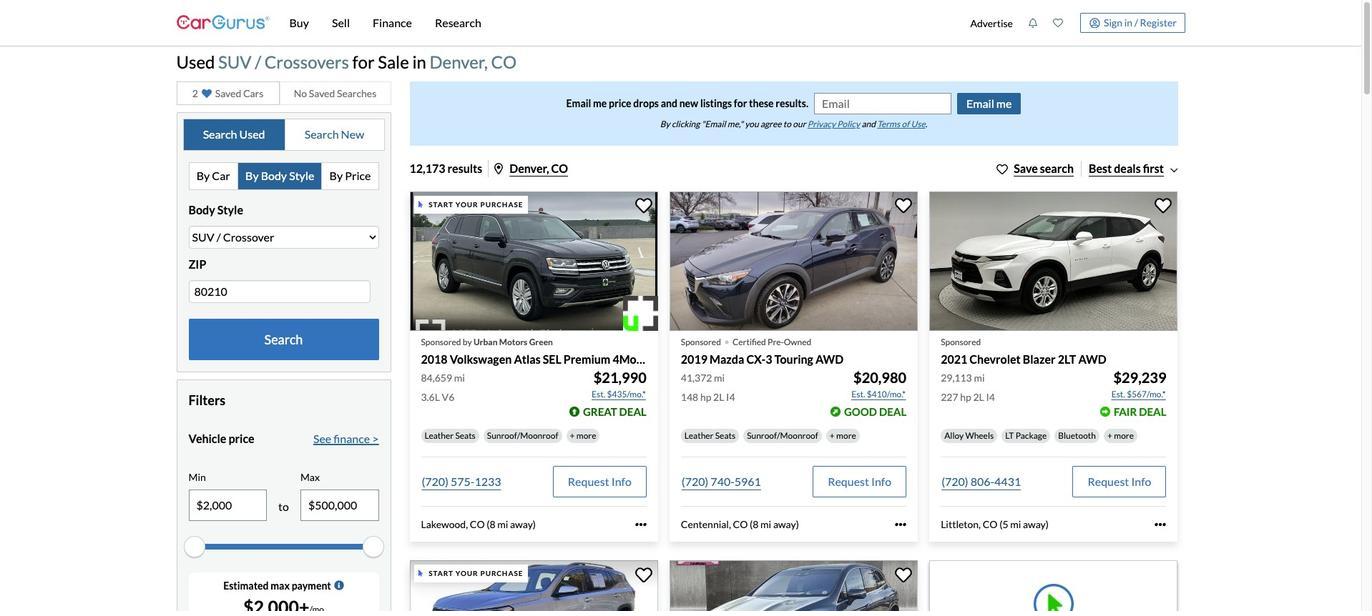 Task type: describe. For each thing, give the bounding box(es) containing it.
mi down the 1233
[[497, 519, 508, 531]]

style inside tab
[[289, 169, 314, 183]]

alloy wheels
[[944, 431, 994, 442]]

1 horizontal spatial denver,
[[510, 162, 549, 175]]

info for ·
[[871, 475, 891, 489]]

co down research dropdown button
[[491, 52, 517, 72]]

+ more for ·
[[830, 431, 856, 442]]

by price
[[329, 169, 371, 183]]

2 saved from the left
[[309, 87, 335, 99]]

chevrolet
[[970, 353, 1021, 366]]

filters
[[188, 392, 225, 408]]

0 horizontal spatial style
[[217, 203, 243, 217]]

3 + from the left
[[1107, 431, 1112, 442]]

$20,980 est. $410/mo.*
[[852, 369, 906, 400]]

/ for register
[[1134, 16, 1138, 28]]

vehicle price
[[188, 432, 254, 446]]

0 vertical spatial denver,
[[430, 52, 488, 72]]

finance button
[[361, 0, 423, 46]]

cargurus logo homepage link image
[[176, 3, 269, 43]]

littleton,
[[941, 519, 981, 531]]

request info button for urban motors green
[[553, 467, 647, 498]]

2l for 2021
[[973, 392, 984, 404]]

advertise
[[970, 17, 1013, 29]]

3 deal from the left
[[1139, 406, 1166, 419]]

co for by
[[470, 519, 485, 531]]

1 start your purchase from the top
[[429, 200, 523, 209]]

saved cars image
[[1053, 18, 1063, 28]]

away) for urban motors green
[[510, 519, 536, 531]]

email me price drops and new listings for these results.
[[566, 97, 808, 110]]

fair
[[1114, 406, 1137, 419]]

(5
[[999, 519, 1008, 531]]

me,"
[[727, 119, 743, 129]]

740-
[[711, 475, 734, 489]]

1 horizontal spatial to
[[783, 119, 791, 129]]

premium
[[564, 353, 610, 366]]

tab list for search new
[[188, 162, 379, 190]]

sell button
[[320, 0, 361, 46]]

alloy
[[944, 431, 964, 442]]

suv
[[218, 52, 252, 72]]

sponsored for by
[[421, 337, 461, 348]]

estimated
[[223, 580, 269, 592]]

1 horizontal spatial and
[[862, 119, 875, 129]]

email me button
[[957, 93, 1021, 114]]

Min text field
[[189, 490, 266, 521]]

centennial, co (8 mi away)
[[681, 519, 799, 531]]

1 horizontal spatial price
[[609, 97, 631, 110]]

estimated max payment
[[223, 580, 331, 592]]

$567/mo.*
[[1127, 389, 1166, 400]]

Email email field
[[815, 94, 951, 114]]

mouse pointer image inside start your purchase link
[[418, 570, 423, 578]]

ellipsis h image for ·
[[895, 520, 906, 531]]

3 away) from the left
[[1023, 519, 1049, 531]]

cargurus logo homepage link link
[[176, 3, 269, 43]]

3
[[766, 353, 772, 366]]

request info button for ·
[[813, 467, 906, 498]]

search used
[[203, 128, 265, 141]]

your for 2nd mouse pointer icon from the bottom of the page
[[456, 200, 478, 209]]

by price tab
[[322, 163, 378, 189]]

sponsored for 2021
[[941, 337, 981, 348]]

by for by price
[[329, 169, 343, 183]]

research
[[435, 16, 481, 29]]

(720) inside (720) 806-4431 button
[[942, 475, 968, 489]]

you
[[745, 119, 759, 129]]

see finance >
[[313, 432, 379, 446]]

motors
[[499, 337, 527, 348]]

black 2018 volkswagen atlas sel premium 4motion suv / crossover all-wheel drive 8-speed automatic image
[[410, 192, 658, 331]]

sunroof/moonroof for urban motors green
[[487, 431, 558, 442]]

by for by car
[[196, 169, 210, 183]]

by car tab
[[189, 163, 238, 189]]

seats for ·
[[715, 431, 735, 442]]

co right map marker alt icon
[[551, 162, 568, 175]]

1 saved from the left
[[215, 87, 241, 99]]

1 vertical spatial to
[[278, 500, 289, 513]]

max
[[271, 580, 290, 592]]

zip
[[188, 257, 206, 271]]

see
[[313, 432, 331, 446]]

heart image
[[202, 88, 212, 98]]

new
[[341, 128, 364, 141]]

blazer
[[1023, 353, 1056, 366]]

1233
[[475, 475, 501, 489]]

leather seats for ·
[[684, 431, 735, 442]]

i4 for ·
[[726, 392, 735, 404]]

package
[[1016, 431, 1047, 442]]

search for search used
[[203, 128, 237, 141]]

centennial,
[[681, 519, 731, 531]]

search button
[[188, 319, 379, 360]]

1 mouse pointer image from the top
[[418, 201, 423, 208]]

email for email me
[[966, 96, 994, 110]]

29,113
[[941, 372, 972, 384]]

mi inside 41,372 mi 148 hp 2l i4
[[714, 372, 725, 384]]

price
[[345, 169, 371, 183]]

(720) for urban motors green
[[422, 475, 448, 489]]

(8 for ·
[[750, 519, 759, 531]]

more for ·
[[836, 431, 856, 442]]

vehicle
[[188, 432, 226, 446]]

by clicking "email me," you agree to our privacy policy and terms of use .
[[660, 119, 927, 129]]

0 vertical spatial used
[[176, 52, 215, 72]]

owned
[[784, 337, 811, 348]]

3 ellipsis h image from the left
[[1155, 520, 1166, 531]]

purchase for 2nd mouse pointer icon from the bottom of the page
[[480, 200, 523, 209]]

5961
[[734, 475, 761, 489]]

green
[[529, 337, 553, 348]]

ZIP telephone field
[[188, 280, 370, 303]]

cx-
[[746, 353, 766, 366]]

seats for by
[[455, 431, 476, 442]]

3 request info button from the left
[[1073, 467, 1166, 498]]

2019
[[681, 353, 707, 366]]

deal for ·
[[879, 406, 906, 419]]

>
[[372, 432, 379, 446]]

start your purchase inside start your purchase link
[[429, 569, 523, 578]]

3.6l
[[421, 392, 440, 404]]

leather for ·
[[684, 431, 714, 442]]

mi down 5961 on the bottom right
[[760, 519, 771, 531]]

$29,239 est. $567/mo.*
[[1111, 369, 1166, 400]]

0 horizontal spatial price
[[229, 432, 254, 446]]

148
[[681, 392, 698, 404]]

est. $410/mo.* button
[[851, 388, 906, 402]]

$410/mo.*
[[867, 389, 906, 400]]

selenite grey metallic 2023 mercedes-benz eqs suv 580 4matic awd suv / crossover all-wheel drive automatic image
[[669, 561, 918, 612]]

0 horizontal spatial in
[[412, 52, 426, 72]]

2018
[[421, 353, 448, 366]]

more for urban motors green
[[576, 431, 596, 442]]

$29,239
[[1113, 369, 1166, 387]]

41,372 mi 148 hp 2l i4
[[681, 372, 735, 404]]

me for email me
[[996, 96, 1012, 110]]

deal for urban motors green
[[619, 406, 647, 419]]

request for urban motors green
[[568, 475, 609, 489]]

request info for urban motors green
[[568, 475, 632, 489]]

2021
[[941, 353, 967, 366]]

Max text field
[[301, 490, 378, 521]]

privacy policy link
[[807, 119, 860, 129]]

touring
[[774, 353, 813, 366]]

terms of use link
[[877, 119, 926, 129]]

open notifications image
[[1028, 18, 1038, 28]]

buy
[[289, 16, 309, 29]]

"email
[[702, 119, 726, 129]]

.
[[926, 119, 927, 129]]

min
[[188, 471, 206, 483]]

buy button
[[278, 0, 320, 46]]

search new
[[305, 128, 364, 141]]

(720) 740-5961
[[682, 475, 761, 489]]

crossovers
[[265, 52, 349, 72]]

sunroof/moonroof for ·
[[747, 431, 818, 442]]

mi inside the 84,659 mi 3.6l v6
[[454, 372, 465, 384]]

$20,980
[[853, 369, 906, 387]]

2
[[192, 87, 198, 99]]

i4 for 2021
[[986, 392, 995, 404]]

(720) 740-5961 button
[[681, 467, 762, 498]]

sel
[[543, 353, 561, 366]]

start for 2nd mouse pointer icon from the bottom of the page
[[429, 200, 453, 209]]

used inside tab
[[239, 128, 265, 141]]

fair deal
[[1114, 406, 1166, 419]]

2l for ·
[[713, 392, 724, 404]]

est. inside $29,239 est. $567/mo.*
[[1111, 389, 1125, 400]]

by body style
[[245, 169, 314, 183]]

(720) 806-4431
[[942, 475, 1021, 489]]



Task type: locate. For each thing, give the bounding box(es) containing it.
car
[[212, 169, 230, 183]]

0 horizontal spatial for
[[352, 52, 375, 72]]

+ more down great
[[570, 431, 596, 442]]

2 + from the left
[[830, 431, 835, 442]]

start your purchase
[[429, 200, 523, 209], [429, 569, 523, 578]]

request info button down great
[[553, 467, 647, 498]]

denver, co
[[510, 162, 568, 175]]

2 purchase from the top
[[480, 569, 523, 578]]

start
[[429, 200, 453, 209], [429, 569, 453, 578]]

2 (8 from the left
[[750, 519, 759, 531]]

great deal
[[583, 406, 647, 419]]

2 start your purchase from the top
[[429, 569, 523, 578]]

/ for crossovers
[[255, 52, 261, 72]]

tab list containing search used
[[183, 119, 384, 151]]

2l
[[713, 392, 724, 404], [973, 392, 984, 404]]

search down zip telephone field
[[264, 332, 303, 347]]

bluetooth
[[1058, 431, 1096, 442]]

co for ·
[[733, 519, 748, 531]]

2 request info button from the left
[[813, 467, 906, 498]]

search used tab
[[183, 119, 285, 150]]

request down good
[[828, 475, 869, 489]]

1 request from the left
[[568, 475, 609, 489]]

2 your from the top
[[456, 569, 478, 578]]

used down cars
[[239, 128, 265, 141]]

1 est. from the left
[[592, 389, 605, 400]]

tab list down search used tab
[[188, 162, 379, 190]]

/ left 'register'
[[1134, 16, 1138, 28]]

start your purchase down the results
[[429, 200, 523, 209]]

0 vertical spatial /
[[1134, 16, 1138, 28]]

search up car
[[203, 128, 237, 141]]

/ right the suv
[[255, 52, 261, 72]]

3 info from the left
[[1131, 475, 1151, 489]]

est. $435/mo.* button
[[591, 388, 647, 402]]

finance
[[334, 432, 370, 446]]

1 sunroof/moonroof from the left
[[487, 431, 558, 442]]

leather seats down v6
[[425, 431, 476, 442]]

0 vertical spatial tab list
[[183, 119, 384, 151]]

search new tab
[[285, 119, 384, 150]]

est. for urban motors green
[[592, 389, 605, 400]]

1 leather from the left
[[425, 431, 454, 442]]

1 horizontal spatial request
[[828, 475, 869, 489]]

0 horizontal spatial +
[[570, 431, 575, 442]]

1 horizontal spatial hp
[[960, 392, 971, 404]]

hp inside 41,372 mi 148 hp 2l i4
[[700, 392, 711, 404]]

advertise link
[[963, 3, 1020, 43]]

(720) left 740-
[[682, 475, 708, 489]]

denver, down research dropdown button
[[430, 52, 488, 72]]

searches
[[337, 87, 376, 99]]

1 info from the left
[[611, 475, 632, 489]]

1 vertical spatial used
[[239, 128, 265, 141]]

search
[[203, 128, 237, 141], [305, 128, 339, 141], [264, 332, 303, 347]]

1 vertical spatial for
[[734, 97, 747, 110]]

84,659
[[421, 372, 452, 384]]

2 horizontal spatial request
[[1088, 475, 1129, 489]]

deal down $567/mo.*
[[1139, 406, 1166, 419]]

great
[[583, 406, 617, 419]]

0 horizontal spatial deal
[[619, 406, 647, 419]]

i4 down 'chevrolet'
[[986, 392, 995, 404]]

0 vertical spatial to
[[783, 119, 791, 129]]

84,659 mi 3.6l v6
[[421, 372, 465, 404]]

1 horizontal spatial more
[[836, 431, 856, 442]]

info down fair deal
[[1131, 475, 1151, 489]]

1 horizontal spatial request info button
[[813, 467, 906, 498]]

by left clicking
[[660, 119, 670, 129]]

0 vertical spatial in
[[1124, 16, 1132, 28]]

/ inside menu item
[[1134, 16, 1138, 28]]

1 vertical spatial your
[[456, 569, 478, 578]]

2 awd from the left
[[1078, 353, 1106, 366]]

0 vertical spatial mouse pointer image
[[418, 201, 423, 208]]

co right lakewood,
[[470, 519, 485, 531]]

hp inside the 29,113 mi 227 hp 2l i4
[[960, 392, 971, 404]]

12,173 results
[[410, 162, 482, 175]]

away)
[[510, 519, 536, 531], [773, 519, 799, 531], [1023, 519, 1049, 531]]

2 ellipsis h image from the left
[[895, 520, 906, 531]]

summit white 2021 chevrolet blazer 2lt awd suv / crossover all-wheel drive 9-speed automatic image
[[929, 192, 1178, 331]]

littleton, co (5 mi away)
[[941, 519, 1049, 531]]

3 request from the left
[[1088, 475, 1129, 489]]

search left new at top left
[[305, 128, 339, 141]]

email inside button
[[966, 96, 994, 110]]

2 i4 from the left
[[986, 392, 995, 404]]

sponsored inside sponsored · certified pre-owned 2019 mazda cx-3 touring awd
[[681, 337, 721, 348]]

2 request info from the left
[[828, 475, 891, 489]]

2 + more from the left
[[830, 431, 856, 442]]

start your purchase down lakewood, co (8 mi away)
[[429, 569, 523, 578]]

by right car
[[245, 169, 259, 183]]

2 horizontal spatial request info button
[[1073, 467, 1166, 498]]

0 vertical spatial purchase
[[480, 200, 523, 209]]

for left these
[[734, 97, 747, 110]]

+ more down fair
[[1107, 431, 1134, 442]]

price right vehicle
[[229, 432, 254, 446]]

1 horizontal spatial leather
[[684, 431, 714, 442]]

1 horizontal spatial +
[[830, 431, 835, 442]]

me for email me price drops and new listings for these results.
[[593, 97, 607, 110]]

sponsored inside sponsored 2021 chevrolet blazer 2lt awd
[[941, 337, 981, 348]]

by
[[660, 119, 670, 129], [196, 169, 210, 183], [245, 169, 259, 183], [329, 169, 343, 183]]

(720) 575-1233
[[422, 475, 501, 489]]

12,173
[[410, 162, 445, 175]]

0 horizontal spatial i4
[[726, 392, 735, 404]]

start your purchase link
[[410, 561, 661, 612]]

sponsored for ·
[[681, 337, 721, 348]]

0 horizontal spatial awd
[[815, 353, 844, 366]]

co right centennial,
[[733, 519, 748, 531]]

tab list
[[183, 119, 384, 151], [188, 162, 379, 190]]

+ for ·
[[830, 431, 835, 442]]

2 horizontal spatial request info
[[1088, 475, 1151, 489]]

request info button
[[553, 467, 647, 498], [813, 467, 906, 498], [1073, 467, 1166, 498]]

1 horizontal spatial sponsored
[[681, 337, 721, 348]]

price left drops
[[609, 97, 631, 110]]

policy
[[837, 119, 860, 129]]

by car
[[196, 169, 230, 183]]

awd inside sponsored 2021 chevrolet blazer 2lt awd
[[1078, 353, 1106, 366]]

tab list containing by car
[[188, 162, 379, 190]]

2 start from the top
[[429, 569, 453, 578]]

2 horizontal spatial (720)
[[942, 475, 968, 489]]

$21,990
[[594, 369, 647, 387]]

0 horizontal spatial request info
[[568, 475, 632, 489]]

+ for urban motors green
[[570, 431, 575, 442]]

0 horizontal spatial sunroof/moonroof
[[487, 431, 558, 442]]

in right sale
[[412, 52, 426, 72]]

these
[[749, 97, 774, 110]]

saved right heart image
[[215, 87, 241, 99]]

by for by body style
[[245, 169, 259, 183]]

2 request from the left
[[828, 475, 869, 489]]

tab list up by body style
[[183, 119, 384, 151]]

body right car
[[261, 169, 287, 183]]

mi down mazda
[[714, 372, 725, 384]]

1 vertical spatial /
[[255, 52, 261, 72]]

i4 inside the 29,113 mi 227 hp 2l i4
[[986, 392, 995, 404]]

0 vertical spatial for
[[352, 52, 375, 72]]

(8
[[487, 519, 495, 531], [750, 519, 759, 531]]

0 horizontal spatial search
[[203, 128, 237, 141]]

seats
[[455, 431, 476, 442], [715, 431, 735, 442]]

menu containing sign in / register
[[963, 3, 1185, 43]]

2 leather from the left
[[684, 431, 714, 442]]

0 horizontal spatial /
[[255, 52, 261, 72]]

search for search
[[264, 332, 303, 347]]

·
[[724, 328, 730, 353]]

1 vertical spatial start your purchase
[[429, 569, 523, 578]]

1 seats from the left
[[455, 431, 476, 442]]

info circle image
[[334, 581, 344, 591]]

1 horizontal spatial awd
[[1078, 353, 1106, 366]]

saved
[[215, 87, 241, 99], [309, 87, 335, 99]]

lakewood, co (8 mi away)
[[421, 519, 536, 531]]

awd inside sponsored · certified pre-owned 2019 mazda cx-3 touring awd
[[815, 353, 844, 366]]

by left car
[[196, 169, 210, 183]]

3 est. from the left
[[1111, 389, 1125, 400]]

(720) left 575-
[[422, 475, 448, 489]]

0 horizontal spatial request info button
[[553, 467, 647, 498]]

in right sign on the top right of the page
[[1124, 16, 1132, 28]]

by inside tab
[[196, 169, 210, 183]]

3 more from the left
[[1114, 431, 1134, 442]]

(720) 575-1233 button
[[421, 467, 502, 498]]

email
[[966, 96, 994, 110], [566, 97, 591, 110]]

575-
[[451, 475, 475, 489]]

request info down good
[[828, 475, 891, 489]]

4motion
[[613, 353, 657, 366]]

2 est. from the left
[[852, 389, 865, 400]]

mi right (5
[[1010, 519, 1021, 531]]

1 more from the left
[[576, 431, 596, 442]]

2 sunroof/moonroof from the left
[[747, 431, 818, 442]]

1 vertical spatial in
[[412, 52, 426, 72]]

lakewood,
[[421, 519, 468, 531]]

0 vertical spatial body
[[261, 169, 287, 183]]

2 horizontal spatial sponsored
[[941, 337, 981, 348]]

+ more down good
[[830, 431, 856, 442]]

1 request info from the left
[[568, 475, 632, 489]]

1 horizontal spatial (720)
[[682, 475, 708, 489]]

2l inside 41,372 mi 148 hp 2l i4
[[713, 392, 724, 404]]

map marker alt image
[[495, 163, 503, 174]]

hp for 2021
[[960, 392, 971, 404]]

2 away) from the left
[[773, 519, 799, 531]]

0 horizontal spatial (720)
[[422, 475, 448, 489]]

away) right (5
[[1023, 519, 1049, 531]]

tab list for no saved searches
[[183, 119, 384, 151]]

1 horizontal spatial leather seats
[[684, 431, 735, 442]]

results.
[[776, 97, 808, 110]]

away) up quicksilver metallic 2021 gmc terrain slt awd suv / crossover four-wheel drive 9-speed automatic image
[[510, 519, 536, 531]]

user icon image
[[1089, 18, 1100, 28]]

email me
[[966, 96, 1012, 110]]

quicksilver metallic 2021 gmc terrain slt awd suv / crossover four-wheel drive 9-speed automatic image
[[410, 561, 658, 612]]

1 + from the left
[[570, 431, 575, 442]]

sponsored up 2018
[[421, 337, 461, 348]]

est. up good
[[852, 389, 865, 400]]

0 vertical spatial your
[[456, 200, 478, 209]]

sponsored inside sponsored by urban motors green 2018 volkswagen atlas sel premium 4motion
[[421, 337, 461, 348]]

sell
[[332, 16, 350, 29]]

style
[[289, 169, 314, 183], [217, 203, 243, 217]]

2 horizontal spatial info
[[1131, 475, 1151, 489]]

(8 down the 1233
[[487, 519, 495, 531]]

request info for ·
[[828, 475, 891, 489]]

est. up great
[[592, 389, 605, 400]]

2 hp from the left
[[960, 392, 971, 404]]

1 vertical spatial style
[[217, 203, 243, 217]]

0 horizontal spatial leather seats
[[425, 431, 476, 442]]

1 sponsored from the left
[[421, 337, 461, 348]]

mi inside the 29,113 mi 227 hp 2l i4
[[974, 372, 985, 384]]

body inside by body style tab
[[261, 169, 287, 183]]

0 horizontal spatial ellipsis h image
[[635, 520, 647, 531]]

your down the results
[[456, 200, 478, 209]]

info down great deal on the bottom left of page
[[611, 475, 632, 489]]

mouse pointer image down 12,173
[[418, 201, 423, 208]]

0 horizontal spatial and
[[661, 97, 677, 110]]

1 away) from the left
[[510, 519, 536, 531]]

to right min text field at the left
[[278, 500, 289, 513]]

1 horizontal spatial saved
[[309, 87, 335, 99]]

2l right 227
[[973, 392, 984, 404]]

seats up 740-
[[715, 431, 735, 442]]

1 + more from the left
[[570, 431, 596, 442]]

your for mouse pointer icon within the start your purchase link
[[456, 569, 478, 578]]

for left sale
[[352, 52, 375, 72]]

denver, right map marker alt icon
[[510, 162, 549, 175]]

2 info from the left
[[871, 475, 891, 489]]

register
[[1140, 16, 1177, 28]]

by inside "tab"
[[329, 169, 343, 183]]

more down great
[[576, 431, 596, 442]]

2 2l from the left
[[973, 392, 984, 404]]

ellipsis h image
[[635, 520, 647, 531], [895, 520, 906, 531], [1155, 520, 1166, 531]]

away) up selenite grey metallic 2023 mercedes-benz eqs suv 580 4matic awd suv / crossover all-wheel drive automatic image
[[773, 519, 799, 531]]

0 horizontal spatial seats
[[455, 431, 476, 442]]

est. for ·
[[852, 389, 865, 400]]

2 more from the left
[[836, 431, 856, 442]]

0 horizontal spatial to
[[278, 500, 289, 513]]

1 start from the top
[[429, 200, 453, 209]]

terms
[[877, 119, 900, 129]]

1 horizontal spatial away)
[[773, 519, 799, 531]]

by for by clicking "email me," you agree to our privacy policy and terms of use .
[[660, 119, 670, 129]]

sale
[[378, 52, 409, 72]]

menu bar containing buy
[[269, 0, 963, 46]]

info for urban motors green
[[611, 475, 632, 489]]

request info button down good
[[813, 467, 906, 498]]

me
[[996, 96, 1012, 110], [593, 97, 607, 110]]

research button
[[423, 0, 493, 46]]

(720) for ·
[[682, 475, 708, 489]]

request info down 'bluetooth'
[[1088, 475, 1151, 489]]

and left new
[[661, 97, 677, 110]]

by
[[463, 337, 472, 348]]

clicking
[[672, 119, 700, 129]]

1 horizontal spatial 2l
[[973, 392, 984, 404]]

2l right 148
[[713, 392, 724, 404]]

good deal
[[844, 406, 906, 419]]

see finance > link
[[313, 431, 379, 448]]

sign in / register link
[[1080, 13, 1185, 33]]

leather down 148
[[684, 431, 714, 442]]

sign in / register menu item
[[1070, 13, 1185, 33]]

sunroof/moonroof up the 1233
[[487, 431, 558, 442]]

3 + more from the left
[[1107, 431, 1134, 442]]

listings
[[700, 97, 732, 110]]

1 horizontal spatial (8
[[750, 519, 759, 531]]

hp right 148
[[700, 392, 711, 404]]

2 horizontal spatial est.
[[1111, 389, 1125, 400]]

+ more for urban motors green
[[570, 431, 596, 442]]

806-
[[970, 475, 994, 489]]

3 (720) from the left
[[942, 475, 968, 489]]

purchase for mouse pointer icon within the start your purchase link
[[480, 569, 523, 578]]

request down 'bluetooth'
[[1088, 475, 1129, 489]]

start for mouse pointer icon within the start your purchase link
[[429, 569, 453, 578]]

est.
[[592, 389, 605, 400], [852, 389, 865, 400], [1111, 389, 1125, 400]]

0 horizontal spatial + more
[[570, 431, 596, 442]]

our
[[793, 119, 806, 129]]

1 vertical spatial tab list
[[188, 162, 379, 190]]

2 horizontal spatial ellipsis h image
[[1155, 520, 1166, 531]]

2 leather seats from the left
[[684, 431, 735, 442]]

2 horizontal spatial + more
[[1107, 431, 1134, 442]]

to left our
[[783, 119, 791, 129]]

leather for by
[[425, 431, 454, 442]]

good
[[844, 406, 877, 419]]

1 vertical spatial start
[[429, 569, 453, 578]]

3 sponsored from the left
[[941, 337, 981, 348]]

ellipsis h image for urban motors green
[[635, 520, 647, 531]]

0 horizontal spatial sponsored
[[421, 337, 461, 348]]

co left (5
[[983, 519, 998, 531]]

(720) left 806-
[[942, 475, 968, 489]]

1 horizontal spatial for
[[734, 97, 747, 110]]

saved right the no on the top
[[309, 87, 335, 99]]

0 vertical spatial start
[[429, 200, 453, 209]]

your down lakewood, co (8 mi away)
[[456, 569, 478, 578]]

(720) inside "(720) 575-1233" button
[[422, 475, 448, 489]]

urban
[[473, 337, 498, 348]]

0 vertical spatial start your purchase
[[429, 200, 523, 209]]

to
[[783, 119, 791, 129], [278, 500, 289, 513]]

menu bar
[[269, 0, 963, 46]]

menu
[[963, 3, 1185, 43]]

0 horizontal spatial email
[[566, 97, 591, 110]]

2 horizontal spatial +
[[1107, 431, 1112, 442]]

0 vertical spatial price
[[609, 97, 631, 110]]

1 horizontal spatial i4
[[986, 392, 995, 404]]

certified
[[733, 337, 766, 348]]

1 vertical spatial body
[[188, 203, 215, 217]]

hp right 227
[[960, 392, 971, 404]]

by left price
[[329, 169, 343, 183]]

more down fair
[[1114, 431, 1134, 442]]

1 deal from the left
[[619, 406, 647, 419]]

1 horizontal spatial sunroof/moonroof
[[747, 431, 818, 442]]

leather seats down 148
[[684, 431, 735, 442]]

1 horizontal spatial seats
[[715, 431, 735, 442]]

start down lakewood,
[[429, 569, 453, 578]]

(8 for urban motors green
[[487, 519, 495, 531]]

mi up v6
[[454, 372, 465, 384]]

request info button down 'bluetooth'
[[1073, 467, 1166, 498]]

saved cars
[[215, 87, 263, 99]]

mi
[[454, 372, 465, 384], [714, 372, 725, 384], [974, 372, 985, 384], [497, 519, 508, 531], [760, 519, 771, 531], [1010, 519, 1021, 531]]

awd right touring
[[815, 353, 844, 366]]

0 horizontal spatial (8
[[487, 519, 495, 531]]

i4 inside 41,372 mi 148 hp 2l i4
[[726, 392, 735, 404]]

me inside button
[[996, 96, 1012, 110]]

1 2l from the left
[[713, 392, 724, 404]]

2 deal from the left
[[879, 406, 906, 419]]

0 horizontal spatial leather
[[425, 431, 454, 442]]

1 horizontal spatial search
[[264, 332, 303, 347]]

body down by car tab
[[188, 203, 215, 217]]

1 horizontal spatial + more
[[830, 431, 856, 442]]

2 horizontal spatial more
[[1114, 431, 1134, 442]]

1 horizontal spatial used
[[239, 128, 265, 141]]

seats up 575-
[[455, 431, 476, 442]]

more down good
[[836, 431, 856, 442]]

mouse pointer image down lakewood,
[[418, 570, 423, 578]]

by inside tab
[[245, 169, 259, 183]]

1 purchase from the top
[[480, 200, 523, 209]]

2 seats from the left
[[715, 431, 735, 442]]

1 horizontal spatial email
[[966, 96, 994, 110]]

mouse pointer image
[[418, 201, 423, 208], [418, 570, 423, 578]]

2 sponsored from the left
[[681, 337, 721, 348]]

denver, co button
[[495, 162, 568, 175]]

1 awd from the left
[[815, 353, 844, 366]]

1 i4 from the left
[[726, 392, 735, 404]]

$435/mo.*
[[607, 389, 646, 400]]

away) for ·
[[773, 519, 799, 531]]

2 horizontal spatial away)
[[1023, 519, 1049, 531]]

request down great
[[568, 475, 609, 489]]

0 horizontal spatial used
[[176, 52, 215, 72]]

i4 down mazda
[[726, 392, 735, 404]]

2 (720) from the left
[[682, 475, 708, 489]]

search
[[1040, 162, 1074, 175]]

drops
[[633, 97, 659, 110]]

1 horizontal spatial est.
[[852, 389, 865, 400]]

2lt
[[1058, 353, 1076, 366]]

1 vertical spatial denver,
[[510, 162, 549, 175]]

search inside button
[[264, 332, 303, 347]]

deep crystal blue mica 2019 mazda cx-3 touring awd suv / crossover all-wheel drive 6-speed automatic image
[[669, 192, 918, 331]]

hp for ·
[[700, 392, 711, 404]]

body
[[261, 169, 287, 183], [188, 203, 215, 217]]

0 horizontal spatial away)
[[510, 519, 536, 531]]

purchase
[[480, 200, 523, 209], [480, 569, 523, 578]]

and right policy
[[862, 119, 875, 129]]

2 horizontal spatial search
[[305, 128, 339, 141]]

0 horizontal spatial me
[[593, 97, 607, 110]]

1 horizontal spatial me
[[996, 96, 1012, 110]]

sponsored up 2019
[[681, 337, 721, 348]]

purchase down lakewood, co (8 mi away)
[[480, 569, 523, 578]]

style left by price
[[289, 169, 314, 183]]

+
[[570, 431, 575, 442], [830, 431, 835, 442], [1107, 431, 1112, 442]]

sign
[[1104, 16, 1122, 28]]

(8 down 5961 on the bottom right
[[750, 519, 759, 531]]

co for 2021
[[983, 519, 998, 531]]

0 horizontal spatial body
[[188, 203, 215, 217]]

request
[[568, 475, 609, 489], [828, 475, 869, 489], [1088, 475, 1129, 489]]

sunroof/moonroof up 5961 on the bottom right
[[747, 431, 818, 442]]

1 (8 from the left
[[487, 519, 495, 531]]

search for search new
[[305, 128, 339, 141]]

est. inside $20,980 est. $410/mo.*
[[852, 389, 865, 400]]

new
[[679, 97, 698, 110]]

urban motors green image
[[623, 296, 658, 331]]

purchase down map marker alt icon
[[480, 200, 523, 209]]

41,372
[[681, 372, 712, 384]]

1 request info button from the left
[[553, 467, 647, 498]]

deal down the $410/mo.*
[[879, 406, 906, 419]]

mi right 29,113
[[974, 372, 985, 384]]

3 request info from the left
[[1088, 475, 1151, 489]]

1 horizontal spatial /
[[1134, 16, 1138, 28]]

1 leather seats from the left
[[425, 431, 476, 442]]

0 vertical spatial style
[[289, 169, 314, 183]]

leather seats for by
[[425, 431, 476, 442]]

start down 12,173 results
[[429, 200, 453, 209]]

request for ·
[[828, 475, 869, 489]]

style down car
[[217, 203, 243, 217]]

email for email me price drops and new listings for these results.
[[566, 97, 591, 110]]

use
[[911, 119, 926, 129]]

in inside menu item
[[1124, 16, 1132, 28]]

2l inside the 29,113 mi 227 hp 2l i4
[[973, 392, 984, 404]]

by body style tab
[[238, 163, 322, 189]]

volkswagen
[[450, 353, 512, 366]]

0 horizontal spatial more
[[576, 431, 596, 442]]

1 your from the top
[[456, 200, 478, 209]]

request info down great
[[568, 475, 632, 489]]

used up 2
[[176, 52, 215, 72]]

deal down $435/mo.*
[[619, 406, 647, 419]]

leather down 3.6l
[[425, 431, 454, 442]]

1 (720) from the left
[[422, 475, 448, 489]]

2 mouse pointer image from the top
[[418, 570, 423, 578]]

0 horizontal spatial hp
[[700, 392, 711, 404]]

1 vertical spatial purchase
[[480, 569, 523, 578]]

1 hp from the left
[[700, 392, 711, 404]]

(720) inside (720) 740-5961 button
[[682, 475, 708, 489]]

1 ellipsis h image from the left
[[635, 520, 647, 531]]

1 vertical spatial and
[[862, 119, 875, 129]]

1 horizontal spatial ellipsis h image
[[895, 520, 906, 531]]

awd right 2lt
[[1078, 353, 1106, 366]]

mazda
[[710, 353, 744, 366]]

0 horizontal spatial denver,
[[430, 52, 488, 72]]

request info
[[568, 475, 632, 489], [828, 475, 891, 489], [1088, 475, 1151, 489]]

est. inside $21,990 est. $435/mo.*
[[592, 389, 605, 400]]

est. up fair
[[1111, 389, 1125, 400]]

1 horizontal spatial deal
[[879, 406, 906, 419]]



Task type: vqa. For each thing, say whether or not it's contained in the screenshot.
'mi' in the "29,113 mi 227 hp 2L I4"
yes



